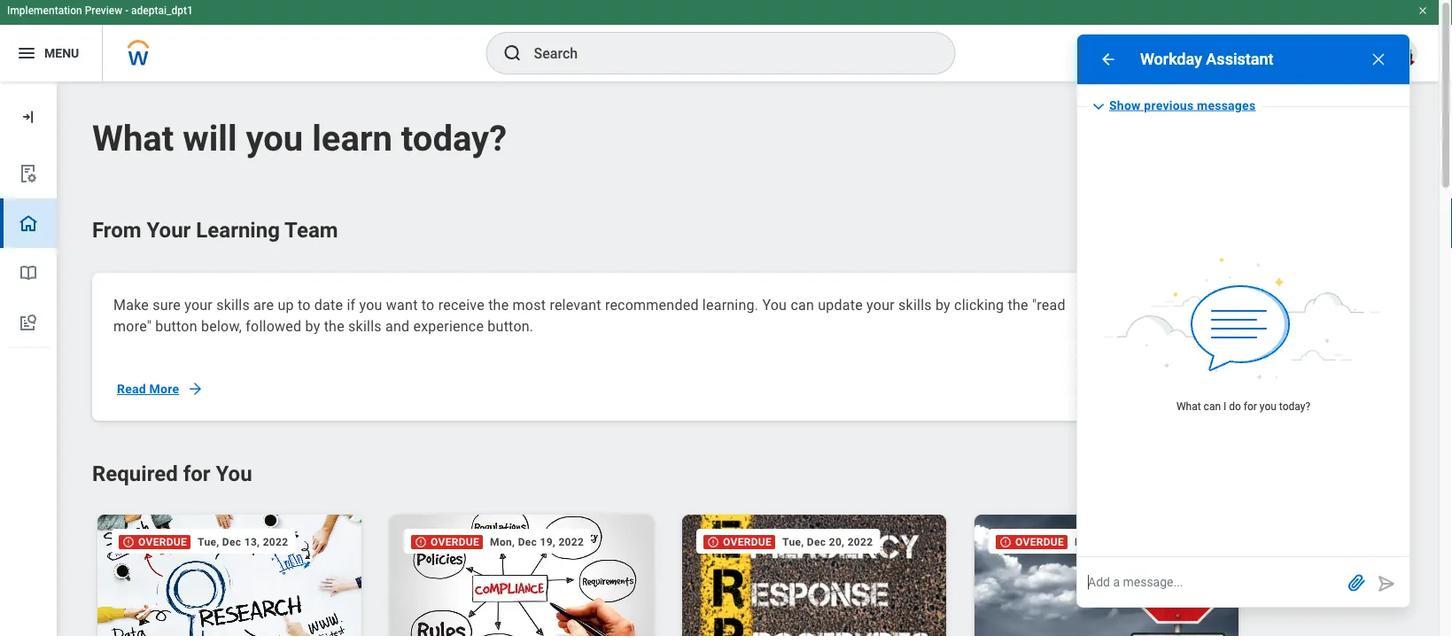 Task type: describe. For each thing, give the bounding box(es) containing it.
arrow left image
[[1100, 50, 1117, 68]]

read more
[[117, 382, 179, 396]]

dec for 13,
[[222, 536, 241, 548]]

workday assistant region
[[1078, 34, 1410, 607]]

what for what will you learn today?
[[92, 117, 174, 159]]

emergency response procedures image
[[682, 515, 950, 636]]

2022 for tue, dec 20, 2022
[[848, 536, 873, 548]]

read more button
[[106, 371, 211, 407]]

date
[[314, 296, 343, 313]]

fri, sep 15, 2023
[[1075, 536, 1160, 548]]

book open image
[[18, 262, 39, 284]]

you inside workday assistant region
[[1260, 400, 1277, 413]]

"read
[[1032, 296, 1066, 313]]

search image
[[502, 43, 523, 64]]

2 horizontal spatial skills
[[899, 296, 932, 313]]

1 horizontal spatial skills
[[348, 318, 382, 335]]

from your learning team
[[92, 218, 338, 243]]

implementation preview -   adeptai_dpt1
[[7, 4, 193, 17]]

sep
[[1094, 536, 1113, 548]]

exclamation circle image for tue, dec 13, 2022
[[122, 536, 135, 548]]

you inside make sure your skills are up to date if you want to receive the most relevant recommended learning. you can update your skills by clicking the "read more" button below, followed by the skills and experience button.
[[762, 296, 787, 313]]

15,
[[1116, 536, 1132, 548]]

previous
[[1144, 98, 1194, 113]]

required
[[92, 461, 178, 487]]

preview
[[85, 4, 122, 17]]

tue, for tue, dec 13, 2022
[[198, 536, 219, 548]]

send image
[[1376, 573, 1397, 595]]

0 horizontal spatial you
[[216, 461, 252, 487]]

exclamation circle image
[[415, 536, 427, 548]]

mon,
[[490, 536, 515, 548]]

0 horizontal spatial today?
[[401, 117, 507, 159]]

dec for 20,
[[807, 536, 826, 548]]

overdue for tue, dec 13, 2022
[[138, 536, 187, 548]]

2 to from the left
[[422, 296, 435, 313]]

2022 for tue, dec 13, 2022
[[263, 536, 288, 548]]

team
[[285, 218, 338, 243]]

followed
[[246, 318, 302, 335]]

mon, dec 19, 2022
[[490, 536, 584, 548]]

close environment banner image
[[1418, 5, 1429, 16]]

1 horizontal spatial the
[[488, 296, 509, 313]]

transformation import image
[[19, 108, 37, 126]]

report parameter image
[[18, 163, 39, 184]]

profile logan mcneil image
[[1390, 39, 1418, 71]]

0 horizontal spatial by
[[305, 318, 320, 335]]

justify image
[[16, 43, 37, 64]]

exclamation circle image for fri, sep 15, 2023
[[1000, 536, 1012, 548]]

2022 for mon, dec 19, 2022
[[559, 536, 584, 548]]

recommended
[[605, 296, 699, 313]]

13,
[[244, 536, 260, 548]]

skills g1d7b27a60_1920.jpg image
[[1106, 294, 1226, 364]]

0 horizontal spatial the
[[324, 318, 345, 335]]

tue, for tue, dec 20, 2022
[[783, 536, 804, 548]]

most
[[513, 296, 546, 313]]

list containing tue, dec 13, 2022
[[92, 510, 1259, 636]]

digital marketing research image
[[97, 515, 365, 636]]

1 vertical spatial for
[[183, 461, 211, 487]]

up
[[278, 296, 294, 313]]

receive
[[438, 296, 485, 313]]

workday
[[1140, 50, 1202, 68]]

are
[[254, 296, 274, 313]]

tue, dec 13, 2022
[[198, 536, 288, 548]]

what can i do for you today?
[[1177, 400, 1311, 413]]

messages
[[1197, 98, 1256, 113]]

overdue for tue, dec 20, 2022
[[723, 536, 772, 548]]

menu button
[[0, 25, 102, 82]]

menu banner
[[0, 0, 1439, 82]]

learning.
[[703, 296, 759, 313]]

from
[[92, 218, 141, 243]]

can inside workday assistant region
[[1204, 400, 1221, 413]]

make sure your skills are up to date if you want to receive the most relevant recommended learning. you can update your skills by clicking the "read more" button below, followed by the skills and experience button.
[[113, 296, 1066, 335]]

upload clip image
[[1346, 572, 1367, 593]]



Task type: vqa. For each thing, say whether or not it's contained in the screenshot.
534
no



Task type: locate. For each thing, give the bounding box(es) containing it.
19,
[[540, 536, 556, 548]]

1 horizontal spatial to
[[422, 296, 435, 313]]

1 horizontal spatial for
[[1244, 400, 1257, 413]]

show
[[1109, 98, 1141, 113]]

can
[[791, 296, 814, 313], [1204, 400, 1221, 413]]

tue,
[[198, 536, 219, 548], [783, 536, 804, 548]]

experience
[[413, 318, 484, 335]]

skills down if
[[348, 318, 382, 335]]

button.
[[488, 318, 534, 335]]

you inside make sure your skills are up to date if you want to receive the most relevant recommended learning. you can update your skills by clicking the "read more" button below, followed by the skills and experience button.
[[359, 296, 383, 313]]

1 horizontal spatial what
[[1177, 400, 1201, 413]]

the down date
[[324, 318, 345, 335]]

1 tue, from the left
[[198, 536, 219, 548]]

exclamation circle image for tue, dec 20, 2022
[[707, 536, 720, 548]]

annual compliance image
[[390, 515, 658, 636]]

more"
[[113, 318, 152, 335]]

and
[[385, 318, 410, 335]]

0 vertical spatial by
[[936, 296, 951, 313]]

20,
[[829, 536, 845, 548]]

you right if
[[359, 296, 383, 313]]

0 vertical spatial today?
[[401, 117, 507, 159]]

for inside workday assistant region
[[1244, 400, 1257, 413]]

the up button. at the left
[[488, 296, 509, 313]]

1 horizontal spatial tue,
[[783, 536, 804, 548]]

1 vertical spatial you
[[359, 296, 383, 313]]

sure
[[153, 296, 181, 313]]

1 vertical spatial list
[[92, 510, 1259, 636]]

your
[[185, 296, 213, 313], [867, 296, 895, 313]]

0 horizontal spatial list
[[0, 149, 57, 348]]

can inside make sure your skills are up to date if you want to receive the most relevant recommended learning. you can update your skills by clicking the "read more" button below, followed by the skills and experience button.
[[791, 296, 814, 313]]

0 horizontal spatial can
[[791, 296, 814, 313]]

your
[[147, 218, 191, 243]]

0 horizontal spatial exclamation circle image
[[122, 536, 135, 548]]

x image
[[1370, 50, 1388, 68]]

overdue
[[138, 536, 187, 548], [431, 536, 480, 548], [723, 536, 772, 548], [1016, 536, 1064, 548]]

by
[[936, 296, 951, 313], [305, 318, 320, 335]]

1 horizontal spatial your
[[867, 296, 895, 313]]

0 vertical spatial what
[[92, 117, 174, 159]]

1 horizontal spatial exclamation circle image
[[707, 536, 720, 548]]

what will you learn today?
[[92, 117, 507, 159]]

0 vertical spatial you
[[246, 117, 303, 159]]

overdue left fri,
[[1016, 536, 1064, 548]]

assistant
[[1206, 50, 1274, 68]]

2 dec from the left
[[518, 536, 537, 548]]

tue, left 13,
[[198, 536, 219, 548]]

2022
[[263, 536, 288, 548], [559, 536, 584, 548], [848, 536, 873, 548]]

show previous messages button
[[1088, 92, 1261, 120]]

overdue down 'required for you'
[[138, 536, 187, 548]]

today? inside workday assistant region
[[1280, 400, 1311, 413]]

you right 'learning.'
[[762, 296, 787, 313]]

learn
[[312, 117, 392, 159]]

1 vertical spatial can
[[1204, 400, 1221, 413]]

0 horizontal spatial dec
[[222, 536, 241, 548]]

can left update
[[791, 296, 814, 313]]

1 dec from the left
[[222, 536, 241, 548]]

Add a message... text field
[[1078, 557, 1343, 607]]

want
[[386, 296, 418, 313]]

application
[[1078, 557, 1410, 607]]

Search Workday  search field
[[534, 34, 919, 73]]

0 horizontal spatial what
[[92, 117, 174, 159]]

3 2022 from the left
[[848, 536, 873, 548]]

today?
[[401, 117, 507, 159], [1280, 400, 1311, 413]]

1 horizontal spatial dec
[[518, 536, 537, 548]]

2 horizontal spatial you
[[1260, 400, 1277, 413]]

you
[[762, 296, 787, 313], [216, 461, 252, 487]]

tue, left 20,
[[783, 536, 804, 548]]

learning
[[196, 218, 280, 243]]

1 vertical spatial what
[[1177, 400, 1201, 413]]

show previous messages
[[1109, 98, 1256, 113]]

dec left 20,
[[807, 536, 826, 548]]

to right want at left
[[422, 296, 435, 313]]

arrow right image
[[186, 380, 204, 398]]

1 horizontal spatial you
[[762, 296, 787, 313]]

0 vertical spatial you
[[762, 296, 787, 313]]

1 horizontal spatial today?
[[1280, 400, 1311, 413]]

will
[[183, 117, 237, 159]]

your right update
[[867, 296, 895, 313]]

3 dec from the left
[[807, 536, 826, 548]]

for right do
[[1244, 400, 1257, 413]]

1 to from the left
[[298, 296, 311, 313]]

home image
[[18, 213, 39, 234]]

implementation
[[7, 4, 82, 17]]

workday assistant
[[1140, 50, 1274, 68]]

2 horizontal spatial exclamation circle image
[[1000, 536, 1012, 548]]

0 horizontal spatial 2022
[[263, 536, 288, 548]]

list
[[0, 149, 57, 348], [92, 510, 1259, 636]]

2 overdue from the left
[[431, 536, 480, 548]]

dec for 19,
[[518, 536, 537, 548]]

the left "read
[[1008, 296, 1029, 313]]

2 tue, from the left
[[783, 536, 804, 548]]

-
[[125, 4, 129, 17]]

2 vertical spatial you
[[1260, 400, 1277, 413]]

2 horizontal spatial 2022
[[848, 536, 873, 548]]

you up tue, dec 13, 2022
[[216, 461, 252, 487]]

what
[[92, 117, 174, 159], [1177, 400, 1201, 413]]

1 horizontal spatial you
[[359, 296, 383, 313]]

1 horizontal spatial list
[[92, 510, 1259, 636]]

chevron down small image
[[1088, 96, 1109, 117]]

for
[[1244, 400, 1257, 413], [183, 461, 211, 487]]

2022 right 20,
[[848, 536, 873, 548]]

button
[[155, 318, 197, 335]]

what for what can i do for you today?
[[1177, 400, 1201, 413]]

0 horizontal spatial to
[[298, 296, 311, 313]]

you right do
[[1260, 400, 1277, 413]]

2 2022 from the left
[[559, 536, 584, 548]]

3 exclamation circle image from the left
[[1000, 536, 1012, 548]]

can left i
[[1204, 400, 1221, 413]]

3 overdue from the left
[[723, 536, 772, 548]]

4 overdue from the left
[[1016, 536, 1064, 548]]

1 exclamation circle image from the left
[[122, 536, 135, 548]]

what inside workday assistant region
[[1177, 400, 1201, 413]]

by down date
[[305, 318, 320, 335]]

0 vertical spatial list
[[0, 149, 57, 348]]

you
[[246, 117, 303, 159], [359, 296, 383, 313], [1260, 400, 1277, 413]]

overdue for fri, sep 15, 2023
[[1016, 536, 1064, 548]]

2 horizontal spatial dec
[[807, 536, 826, 548]]

dec
[[222, 536, 241, 548], [518, 536, 537, 548], [807, 536, 826, 548]]

overdue for mon, dec 19, 2022
[[431, 536, 480, 548]]

update
[[818, 296, 863, 313]]

adeptai_dpt1
[[131, 4, 193, 17]]

menu
[[44, 46, 79, 60]]

1 overdue from the left
[[138, 536, 187, 548]]

to
[[298, 296, 311, 313], [422, 296, 435, 313]]

2 exclamation circle image from the left
[[707, 536, 720, 548]]

what left i
[[1177, 400, 1201, 413]]

1 your from the left
[[185, 296, 213, 313]]

more
[[149, 382, 179, 396]]

dec left 13,
[[222, 536, 241, 548]]

0 horizontal spatial for
[[183, 461, 211, 487]]

2022 right 13,
[[263, 536, 288, 548]]

i
[[1224, 400, 1227, 413]]

overdue right exclamation circle image
[[431, 536, 480, 548]]

make
[[113, 296, 149, 313]]

2023
[[1135, 536, 1160, 548]]

1 vertical spatial you
[[216, 461, 252, 487]]

0 horizontal spatial you
[[246, 117, 303, 159]]

the
[[488, 296, 509, 313], [1008, 296, 1029, 313], [324, 318, 345, 335]]

to right up
[[298, 296, 311, 313]]

below,
[[201, 318, 242, 335]]

required for you
[[92, 461, 252, 487]]

1 horizontal spatial can
[[1204, 400, 1221, 413]]

relevant
[[550, 296, 601, 313]]

read
[[117, 382, 146, 396]]

do
[[1229, 400, 1241, 413]]

overdue left tue, dec 20, 2022
[[723, 536, 772, 548]]

1 2022 from the left
[[263, 536, 288, 548]]

2 horizontal spatial the
[[1008, 296, 1029, 313]]

workplace harassment & discrimination image
[[975, 515, 1242, 636]]

skills
[[216, 296, 250, 313], [899, 296, 932, 313], [348, 318, 382, 335]]

for right 'required'
[[183, 461, 211, 487]]

0 vertical spatial can
[[791, 296, 814, 313]]

tue, dec 20, 2022
[[783, 536, 873, 548]]

by left "clicking"
[[936, 296, 951, 313]]

0 vertical spatial for
[[1244, 400, 1257, 413]]

clicking
[[954, 296, 1004, 313]]

0 horizontal spatial your
[[185, 296, 213, 313]]

skills left "clicking"
[[899, 296, 932, 313]]

2022 right 19,
[[559, 536, 584, 548]]

fri,
[[1075, 536, 1091, 548]]

1 horizontal spatial by
[[936, 296, 951, 313]]

1 vertical spatial today?
[[1280, 400, 1311, 413]]

1 vertical spatial by
[[305, 318, 320, 335]]

dec left 19,
[[518, 536, 537, 548]]

0 horizontal spatial tue,
[[198, 536, 219, 548]]

what left will
[[92, 117, 174, 159]]

2 your from the left
[[867, 296, 895, 313]]

1 horizontal spatial 2022
[[559, 536, 584, 548]]

you right will
[[246, 117, 303, 159]]

your up button
[[185, 296, 213, 313]]

exclamation circle image
[[122, 536, 135, 548], [707, 536, 720, 548], [1000, 536, 1012, 548]]

0 horizontal spatial skills
[[216, 296, 250, 313]]

if
[[347, 296, 356, 313]]

skills up below,
[[216, 296, 250, 313]]



